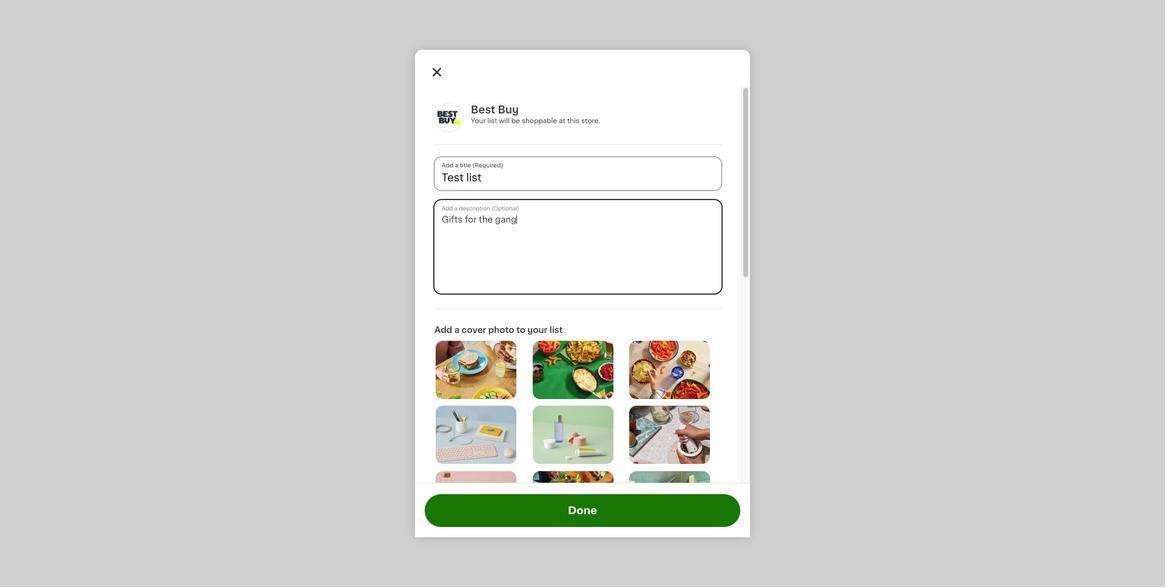 Task type: describe. For each thing, give the bounding box(es) containing it.
add
[[435, 326, 452, 335]]

list inside best buy your list will be shoppable at this store.
[[488, 118, 498, 124]]

your
[[528, 326, 548, 335]]

done button
[[425, 495, 741, 527]]

a table with people sitting around it with a bowl of potato chips, doritos, and cheetos. image
[[630, 341, 711, 400]]

a table with people sitting around it with nachos and cheese, guacamole, and mixed chips. image
[[533, 472, 614, 530]]

to
[[517, 326, 526, 335]]

a table with two people sitting around it eating sandwiches with 2 glasses of lemon water, and cut vegetables on a plate. image
[[436, 341, 517, 400]]

done
[[568, 506, 597, 516]]

list_add_items dialog
[[415, 50, 750, 588]]

buy
[[498, 105, 519, 115]]

be
[[512, 118, 520, 124]]

Gifts for the gang text field
[[435, 200, 722, 294]]

a water bottle, yoga block, stretch band, and ear buds. image
[[436, 472, 517, 530]]



Task type: locate. For each thing, give the bounding box(es) containing it.
Add a title (Required) text field
[[435, 157, 722, 191]]

1 horizontal spatial list
[[550, 326, 563, 335]]

a keyboard, mouse, notebook, cup of pencils, wire cable. image
[[436, 406, 517, 465]]

shoppable
[[522, 118, 557, 124]]

1 vertical spatial list
[[550, 326, 563, 335]]

best
[[471, 105, 496, 115]]

a small bottle of milk, a bowl and a whisk, a carton of 6 eggs, a bunch of tomatoes on the vine, sliced cheese, a head of lettuce, and a loaf of bread. image
[[630, 472, 711, 530]]

this
[[567, 118, 580, 124]]

photo
[[489, 326, 515, 335]]

list left will
[[488, 118, 498, 124]]

will
[[499, 118, 510, 124]]

a
[[455, 326, 460, 335]]

your
[[471, 118, 486, 124]]

best buy your list will be shoppable at this store.
[[471, 105, 601, 124]]

cotton pads, ointment, cream, and bottle of liquid. image
[[533, 406, 614, 465]]

0 horizontal spatial list
[[488, 118, 498, 124]]

0 vertical spatial list
[[488, 118, 498, 124]]

at
[[559, 118, 566, 124]]

cover
[[462, 326, 487, 335]]

a table wtih assorted snacks and drinks. image
[[533, 341, 614, 400]]

list right your
[[550, 326, 563, 335]]

store.
[[582, 118, 601, 124]]

best buy logo image
[[435, 103, 464, 132]]

list
[[488, 118, 498, 124], [550, 326, 563, 335]]

add a cover photo to your list
[[435, 326, 563, 335]]

a person with white painted nails grinding some spices with a mortar and pestle. image
[[630, 406, 711, 465]]



Task type: vqa. For each thing, say whether or not it's contained in the screenshot.
by inside the field
no



